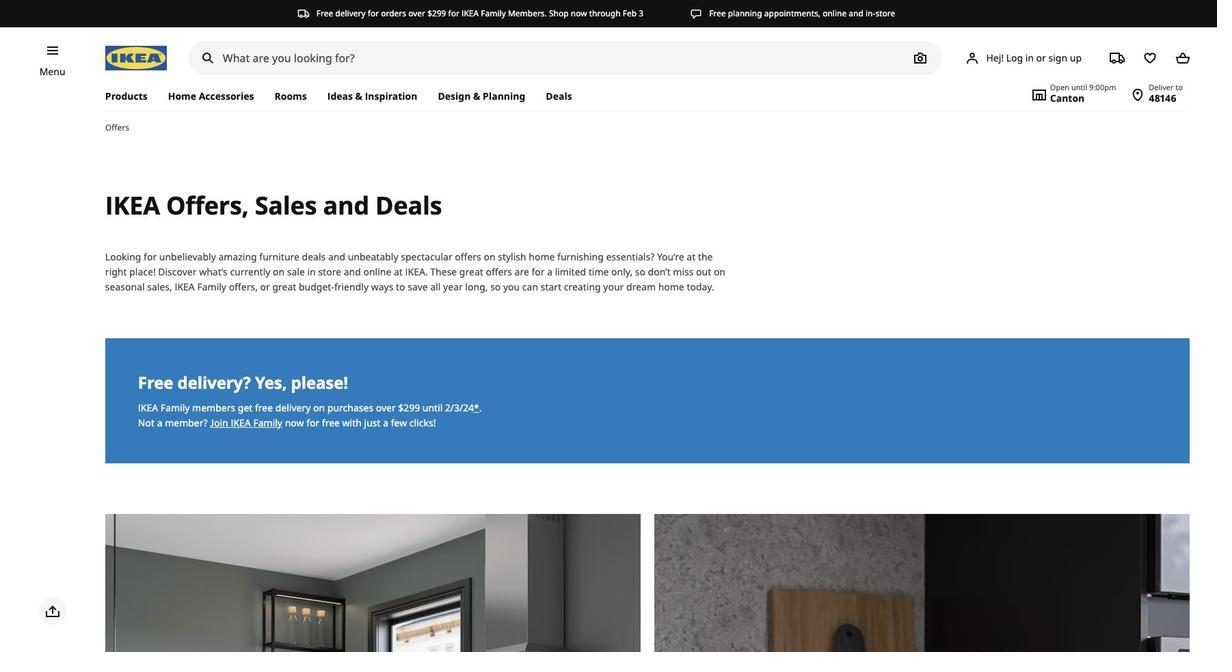 Task type: describe. For each thing, give the bounding box(es) containing it.
stylish
[[498, 250, 526, 263]]

shop
[[549, 8, 569, 19]]

0 horizontal spatial so
[[490, 280, 501, 293]]

0 vertical spatial $299
[[427, 8, 446, 19]]

for inside 'ikea family members get free delivery on purchases over $299 until 2/3/24 * . not a member? join ikea family now for free with just a few clicks!'
[[306, 416, 319, 429]]

hej!
[[986, 51, 1004, 64]]

9:00pm
[[1089, 82, 1116, 92]]

right
[[105, 265, 127, 278]]

budget-
[[299, 280, 334, 293]]

menu button
[[39, 64, 65, 79]]

not
[[138, 416, 155, 429]]

and right deals
[[328, 250, 345, 263]]

limited
[[555, 265, 586, 278]]

menu
[[39, 65, 65, 78]]

inspiration
[[365, 90, 417, 103]]

unbeatably
[[348, 250, 398, 263]]

or inside looking for unbelievably amazing furniture deals and unbeatably spectacular offers on stylish home furnishing essentials? you're at the right place! discover what's currently on sale in store and online at ikea. these great offers are for a limited time only, so don't miss out on seasonal sales, ikea family offers, or great budget-friendly ways to save all year long, so you can start creating your dream home today.
[[260, 280, 270, 293]]

spectacular
[[401, 250, 452, 263]]

only,
[[611, 265, 633, 278]]

hej! log in or sign up link
[[948, 44, 1098, 72]]

don't
[[648, 265, 671, 278]]

planning
[[728, 8, 762, 19]]

get
[[238, 401, 253, 414]]

design & planning link
[[428, 82, 536, 111]]

0 horizontal spatial great
[[272, 280, 296, 293]]

online inside looking for unbelievably amazing furniture deals and unbeatably spectacular offers on stylish home furnishing essentials? you're at the right place! discover what's currently on sale in store and online at ikea. these great offers are for a limited time only, so don't miss out on seasonal sales, ikea family offers, or great budget-friendly ways to save all year long, so you can start creating your dream home today.
[[363, 265, 391, 278]]

and up friendly
[[344, 265, 361, 278]]

1 horizontal spatial over
[[408, 8, 425, 19]]

friendly
[[334, 280, 369, 293]]

free for free delivery for orders over $299 for ikea family members. shop now through feb 3
[[316, 8, 333, 19]]

furniture
[[259, 250, 299, 263]]

products
[[105, 90, 147, 103]]

miss
[[673, 265, 694, 278]]

offers
[[105, 122, 129, 133]]

family inside looking for unbelievably amazing furniture deals and unbeatably spectacular offers on stylish home furnishing essentials? you're at the right place! discover what's currently on sale in store and online at ikea. these great offers are for a limited time only, so don't miss out on seasonal sales, ikea family offers, or great budget-friendly ways to save all year long, so you can start creating your dream home today.
[[197, 280, 226, 293]]

please!
[[291, 371, 348, 394]]

currently
[[230, 265, 270, 278]]

just
[[364, 416, 381, 429]]

1 horizontal spatial offers
[[486, 265, 512, 278]]

$299 inside 'ikea family members get free delivery on purchases over $299 until 2/3/24 * . not a member? join ikea family now for free with just a few clicks!'
[[398, 401, 420, 414]]

place!
[[129, 265, 156, 278]]

for right orders
[[448, 8, 459, 19]]

rooms link
[[264, 82, 317, 111]]

products link
[[105, 82, 158, 111]]

delivery?
[[177, 371, 251, 394]]

orders
[[381, 8, 406, 19]]

creating
[[564, 280, 601, 293]]

out
[[696, 265, 711, 278]]

sign
[[1049, 51, 1067, 64]]

free for free planning appointments, online and in-store
[[709, 8, 726, 19]]

2/3/24
[[445, 401, 474, 414]]

1 horizontal spatial free
[[322, 416, 340, 429]]

accessories
[[199, 90, 254, 103]]

family up member?
[[161, 401, 190, 414]]

store inside looking for unbelievably amazing furniture deals and unbeatably spectacular offers on stylish home furnishing essentials? you're at the right place! discover what's currently on sale in store and online at ikea. these great offers are for a limited time only, so don't miss out on seasonal sales, ikea family offers, or great budget-friendly ways to save all year long, so you can start creating your dream home today.
[[318, 265, 341, 278]]

now inside 'ikea family members get free delivery on purchases over $299 until 2/3/24 * . not a member? join ikea family now for free with just a few clicks!'
[[285, 416, 304, 429]]

1 horizontal spatial deals
[[546, 90, 572, 103]]

planning
[[483, 90, 525, 103]]

0 vertical spatial or
[[1036, 51, 1046, 64]]

home
[[168, 90, 196, 103]]

log
[[1006, 51, 1023, 64]]

free planning appointments, online and in-store link
[[690, 8, 895, 20]]

family left members.
[[481, 8, 506, 19]]

essentials?
[[606, 250, 655, 263]]

offers,
[[166, 189, 249, 222]]

design
[[438, 90, 471, 103]]

on left stylish
[[484, 250, 495, 263]]

ways
[[371, 280, 393, 293]]

through
[[589, 8, 621, 19]]

for left orders
[[368, 8, 379, 19]]

free delivery for orders over $299 for ikea family members. shop now through feb 3
[[316, 8, 644, 19]]

1 horizontal spatial online
[[823, 8, 847, 19]]

0 vertical spatial at
[[687, 250, 696, 263]]

delivery inside 'ikea family members get free delivery on purchases over $299 until 2/3/24 * . not a member? join ikea family now for free with just a few clicks!'
[[275, 401, 311, 414]]

3
[[639, 8, 644, 19]]

deals
[[302, 250, 326, 263]]

ikea.
[[405, 265, 428, 278]]

long,
[[465, 280, 488, 293]]

open until 9:00pm canton
[[1050, 82, 1116, 105]]

few
[[391, 416, 407, 429]]

1 horizontal spatial home
[[658, 280, 684, 293]]

in-
[[866, 8, 876, 19]]

purchases
[[327, 401, 373, 414]]

in inside looking for unbelievably amazing furniture deals and unbeatably spectacular offers on stylish home furnishing essentials? you're at the right place! discover what's currently on sale in store and online at ikea. these great offers are for a limited time only, so don't miss out on seasonal sales, ikea family offers, or great budget-friendly ways to save all year long, so you can start creating your dream home today.
[[307, 265, 316, 278]]

for right are
[[532, 265, 545, 278]]

free delivery? yes, please!
[[138, 371, 348, 394]]

Search by product text field
[[189, 41, 943, 75]]

1 horizontal spatial store
[[876, 8, 895, 19]]

canton
[[1050, 92, 1085, 105]]

*
[[474, 401, 479, 414]]

0 horizontal spatial a
[[157, 416, 162, 429]]

ikea family members get free delivery on purchases over $299 until 2/3/24 * . not a member? join ikea family now for free with just a few clicks!
[[138, 401, 482, 429]]

on right out
[[714, 265, 726, 278]]

you're
[[657, 250, 684, 263]]

1 horizontal spatial delivery
[[335, 8, 366, 19]]

you
[[503, 280, 520, 293]]

yes,
[[255, 371, 287, 394]]

what's
[[199, 265, 228, 278]]

ikea offers, sales and deals
[[105, 189, 442, 222]]

ideas & inspiration link
[[317, 82, 428, 111]]

ikea up looking at left
[[105, 189, 160, 222]]

ideas & inspiration
[[327, 90, 417, 103]]

over inside 'ikea family members get free delivery on purchases over $299 until 2/3/24 * . not a member? join ikea family now for free with just a few clicks!'
[[376, 401, 396, 414]]

amazing
[[218, 250, 257, 263]]



Task type: locate. For each thing, give the bounding box(es) containing it.
.
[[479, 401, 482, 414]]

in
[[1026, 51, 1034, 64], [307, 265, 316, 278]]

& for design
[[473, 90, 480, 103]]

these
[[430, 265, 457, 278]]

$299 up few
[[398, 401, 420, 414]]

ikea logotype, go to start page image
[[105, 46, 167, 70]]

1 horizontal spatial at
[[687, 250, 696, 263]]

0 horizontal spatial to
[[396, 280, 405, 293]]

delivery down yes,
[[275, 401, 311, 414]]

home up are
[[529, 250, 555, 263]]

2 horizontal spatial free
[[709, 8, 726, 19]]

0 horizontal spatial home
[[529, 250, 555, 263]]

now
[[571, 8, 587, 19], [285, 416, 304, 429]]

0 horizontal spatial in
[[307, 265, 316, 278]]

to right deliver
[[1176, 82, 1183, 92]]

ikea inside looking for unbelievably amazing furniture deals and unbeatably spectacular offers on stylish home furnishing essentials? you're at the right place! discover what's currently on sale in store and online at ikea. these great offers are for a limited time only, so don't miss out on seasonal sales, ikea family offers, or great budget-friendly ways to save all year long, so you can start creating your dream home today.
[[175, 280, 195, 293]]

a inside looking for unbelievably amazing furniture deals and unbeatably spectacular offers on stylish home furnishing essentials? you're at the right place! discover what's currently on sale in store and online at ikea. these great offers are for a limited time only, so don't miss out on seasonal sales, ikea family offers, or great budget-friendly ways to save all year long, so you can start creating your dream home today.
[[547, 265, 553, 278]]

0 vertical spatial deals
[[546, 90, 572, 103]]

ikea down get
[[231, 416, 251, 429]]

until
[[1072, 82, 1087, 92], [422, 401, 443, 414]]

your
[[603, 280, 624, 293]]

the
[[698, 250, 713, 263]]

looking
[[105, 250, 141, 263]]

0 horizontal spatial over
[[376, 401, 396, 414]]

appointments,
[[764, 8, 821, 19]]

free planning appointments, online and in-store
[[709, 8, 895, 19]]

1 horizontal spatial a
[[383, 416, 388, 429]]

0 horizontal spatial offers
[[455, 250, 481, 263]]

start
[[541, 280, 562, 293]]

1 vertical spatial online
[[363, 265, 391, 278]]

2 horizontal spatial a
[[547, 265, 553, 278]]

clicks!
[[409, 416, 436, 429]]

0 horizontal spatial free
[[138, 371, 173, 394]]

home
[[529, 250, 555, 263], [658, 280, 684, 293]]

& for ideas
[[355, 90, 362, 103]]

at left the
[[687, 250, 696, 263]]

deliver
[[1149, 82, 1174, 92]]

and left in-
[[849, 8, 864, 19]]

& right design
[[473, 90, 480, 103]]

1 vertical spatial offers
[[486, 265, 512, 278]]

to left save on the left top of the page
[[396, 280, 405, 293]]

and up unbeatably
[[323, 189, 369, 222]]

design & planning
[[438, 90, 525, 103]]

1 horizontal spatial until
[[1072, 82, 1087, 92]]

48146
[[1149, 92, 1177, 105]]

until inside 'ikea family members get free delivery on purchases over $299 until 2/3/24 * . not a member? join ikea family now for free with just a few clicks!'
[[422, 401, 443, 414]]

0 vertical spatial home
[[529, 250, 555, 263]]

1 horizontal spatial in
[[1026, 51, 1034, 64]]

join
[[210, 416, 228, 429]]

0 horizontal spatial or
[[260, 280, 270, 293]]

so up dream
[[635, 265, 645, 278]]

free for free delivery? yes, please!
[[138, 371, 173, 394]]

now down yes,
[[285, 416, 304, 429]]

deals down search by product text box
[[546, 90, 572, 103]]

0 vertical spatial online
[[823, 8, 847, 19]]

1 vertical spatial over
[[376, 401, 396, 414]]

1 vertical spatial or
[[260, 280, 270, 293]]

so
[[635, 265, 645, 278], [490, 280, 501, 293]]

online left in-
[[823, 8, 847, 19]]

0 horizontal spatial online
[[363, 265, 391, 278]]

home accessories link
[[158, 82, 264, 111]]

a up start
[[547, 265, 553, 278]]

open
[[1050, 82, 1070, 92]]

free
[[316, 8, 333, 19], [709, 8, 726, 19], [138, 371, 173, 394]]

for
[[368, 8, 379, 19], [448, 8, 459, 19], [144, 250, 157, 263], [532, 265, 545, 278], [306, 416, 319, 429]]

until inside open until 9:00pm canton
[[1072, 82, 1087, 92]]

0 horizontal spatial delivery
[[275, 401, 311, 414]]

on inside 'ikea family members get free delivery on purchases over $299 until 2/3/24 * . not a member? join ikea family now for free with just a few clicks!'
[[313, 401, 325, 414]]

over
[[408, 8, 425, 19], [376, 401, 396, 414]]

discover
[[158, 265, 197, 278]]

family down what's
[[197, 280, 226, 293]]

* link
[[474, 401, 479, 414]]

members
[[192, 401, 235, 414]]

1 horizontal spatial to
[[1176, 82, 1183, 92]]

over right orders
[[408, 8, 425, 19]]

offers up you
[[486, 265, 512, 278]]

great down sale
[[272, 280, 296, 293]]

offers,
[[229, 280, 258, 293]]

unbelievably
[[159, 250, 216, 263]]

1 horizontal spatial free
[[316, 8, 333, 19]]

0 horizontal spatial until
[[422, 401, 443, 414]]

home down don't at the top of page
[[658, 280, 684, 293]]

feb
[[623, 8, 637, 19]]

0 horizontal spatial now
[[285, 416, 304, 429]]

until right open
[[1072, 82, 1087, 92]]

0 horizontal spatial at
[[394, 265, 403, 278]]

0 horizontal spatial store
[[318, 265, 341, 278]]

free delivery for orders over $299 for ikea family members. shop now through feb 3 link
[[297, 8, 644, 20]]

free left with
[[322, 416, 340, 429]]

in down deals
[[307, 265, 316, 278]]

0 vertical spatial now
[[571, 8, 587, 19]]

offers up these on the left top of the page
[[455, 250, 481, 263]]

1 vertical spatial so
[[490, 280, 501, 293]]

0 vertical spatial over
[[408, 8, 425, 19]]

sales
[[255, 189, 317, 222]]

member?
[[165, 416, 208, 429]]

ikea
[[462, 8, 479, 19], [105, 189, 160, 222], [175, 280, 195, 293], [138, 401, 158, 414], [231, 416, 251, 429]]

deals link
[[536, 82, 582, 111]]

free right get
[[255, 401, 273, 414]]

sale
[[287, 265, 305, 278]]

and
[[849, 8, 864, 19], [323, 189, 369, 222], [328, 250, 345, 263], [344, 265, 361, 278]]

0 vertical spatial offers
[[455, 250, 481, 263]]

delivery left orders
[[335, 8, 366, 19]]

0 horizontal spatial $299
[[398, 401, 420, 414]]

1 horizontal spatial so
[[635, 265, 645, 278]]

0 vertical spatial until
[[1072, 82, 1087, 92]]

1 vertical spatial in
[[307, 265, 316, 278]]

delivery
[[335, 8, 366, 19], [275, 401, 311, 414]]

to inside deliver to 48146
[[1176, 82, 1183, 92]]

None search field
[[189, 41, 943, 75]]

1 horizontal spatial $299
[[427, 8, 446, 19]]

for up the place!
[[144, 250, 157, 263]]

1 horizontal spatial now
[[571, 8, 587, 19]]

over up few
[[376, 401, 396, 414]]

on down "furniture"
[[273, 265, 285, 278]]

ikea down discover
[[175, 280, 195, 293]]

great up long,
[[459, 265, 483, 278]]

1 vertical spatial to
[[396, 280, 405, 293]]

or left sign
[[1036, 51, 1046, 64]]

1 vertical spatial delivery
[[275, 401, 311, 414]]

0 vertical spatial in
[[1026, 51, 1034, 64]]

ideas
[[327, 90, 353, 103]]

family down yes,
[[253, 416, 282, 429]]

a right not
[[157, 416, 162, 429]]

family
[[481, 8, 506, 19], [197, 280, 226, 293], [161, 401, 190, 414], [253, 416, 282, 429]]

1 horizontal spatial &
[[473, 90, 480, 103]]

1 vertical spatial at
[[394, 265, 403, 278]]

1 vertical spatial free
[[322, 416, 340, 429]]

in right the log
[[1026, 51, 1034, 64]]

furnishing
[[557, 250, 604, 263]]

1 vertical spatial deals
[[375, 189, 442, 222]]

0 vertical spatial to
[[1176, 82, 1183, 92]]

up
[[1070, 51, 1082, 64]]

ikea up not
[[138, 401, 158, 414]]

hej! log in or sign up
[[986, 51, 1082, 64]]

join ikea family link
[[210, 416, 282, 429]]

$299
[[427, 8, 446, 19], [398, 401, 420, 414]]

0 horizontal spatial deals
[[375, 189, 442, 222]]

at
[[687, 250, 696, 263], [394, 265, 403, 278]]

deals
[[546, 90, 572, 103], [375, 189, 442, 222]]

0 vertical spatial great
[[459, 265, 483, 278]]

to inside looking for unbelievably amazing furniture deals and unbeatably spectacular offers on stylish home furnishing essentials? you're at the right place! discover what's currently on sale in store and online at ikea. these great offers are for a limited time only, so don't miss out on seasonal sales, ikea family offers, or great budget-friendly ways to save all year long, so you can start creating your dream home today.
[[396, 280, 405, 293]]

1 horizontal spatial or
[[1036, 51, 1046, 64]]

with
[[342, 416, 362, 429]]

0 vertical spatial so
[[635, 265, 645, 278]]

a left few
[[383, 416, 388, 429]]

2 & from the left
[[473, 90, 480, 103]]

seasonal
[[105, 280, 145, 293]]

0 horizontal spatial free
[[255, 401, 273, 414]]

home accessories
[[168, 90, 254, 103]]

now right "shop"
[[571, 8, 587, 19]]

time
[[589, 265, 609, 278]]

save
[[408, 280, 428, 293]]

0 vertical spatial delivery
[[335, 8, 366, 19]]

all
[[430, 280, 441, 293]]

sales,
[[147, 280, 172, 293]]

1 vertical spatial great
[[272, 280, 296, 293]]

to
[[1176, 82, 1183, 92], [396, 280, 405, 293]]

members.
[[508, 8, 547, 19]]

$299 right orders
[[427, 8, 446, 19]]

1 horizontal spatial great
[[459, 265, 483, 278]]

1 & from the left
[[355, 90, 362, 103]]

1 vertical spatial store
[[318, 265, 341, 278]]

great
[[459, 265, 483, 278], [272, 280, 296, 293]]

deals up spectacular
[[375, 189, 442, 222]]

on down please! at the bottom left
[[313, 401, 325, 414]]

for left with
[[306, 416, 319, 429]]

so left you
[[490, 280, 501, 293]]

1 vertical spatial home
[[658, 280, 684, 293]]

looking for unbelievably amazing furniture deals and unbeatably spectacular offers on stylish home furnishing essentials? you're at the right place! discover what's currently on sale in store and online at ikea. these great offers are for a limited time only, so don't miss out on seasonal sales, ikea family offers, or great budget-friendly ways to save all year long, so you can start creating your dream home today.
[[105, 250, 726, 293]]

year
[[443, 280, 463, 293]]

0 vertical spatial store
[[876, 8, 895, 19]]

until up clicks! on the left of the page
[[422, 401, 443, 414]]

& right the ideas
[[355, 90, 362, 103]]

are
[[515, 265, 529, 278]]

ikea left members.
[[462, 8, 479, 19]]

at left ikea.
[[394, 265, 403, 278]]

1 vertical spatial now
[[285, 416, 304, 429]]

online down unbeatably
[[363, 265, 391, 278]]

or down currently
[[260, 280, 270, 293]]

can
[[522, 280, 538, 293]]

0 horizontal spatial &
[[355, 90, 362, 103]]

1 vertical spatial until
[[422, 401, 443, 414]]

1 vertical spatial $299
[[398, 401, 420, 414]]

0 vertical spatial free
[[255, 401, 273, 414]]



Task type: vqa. For each thing, say whether or not it's contained in the screenshot.
YES,
yes



